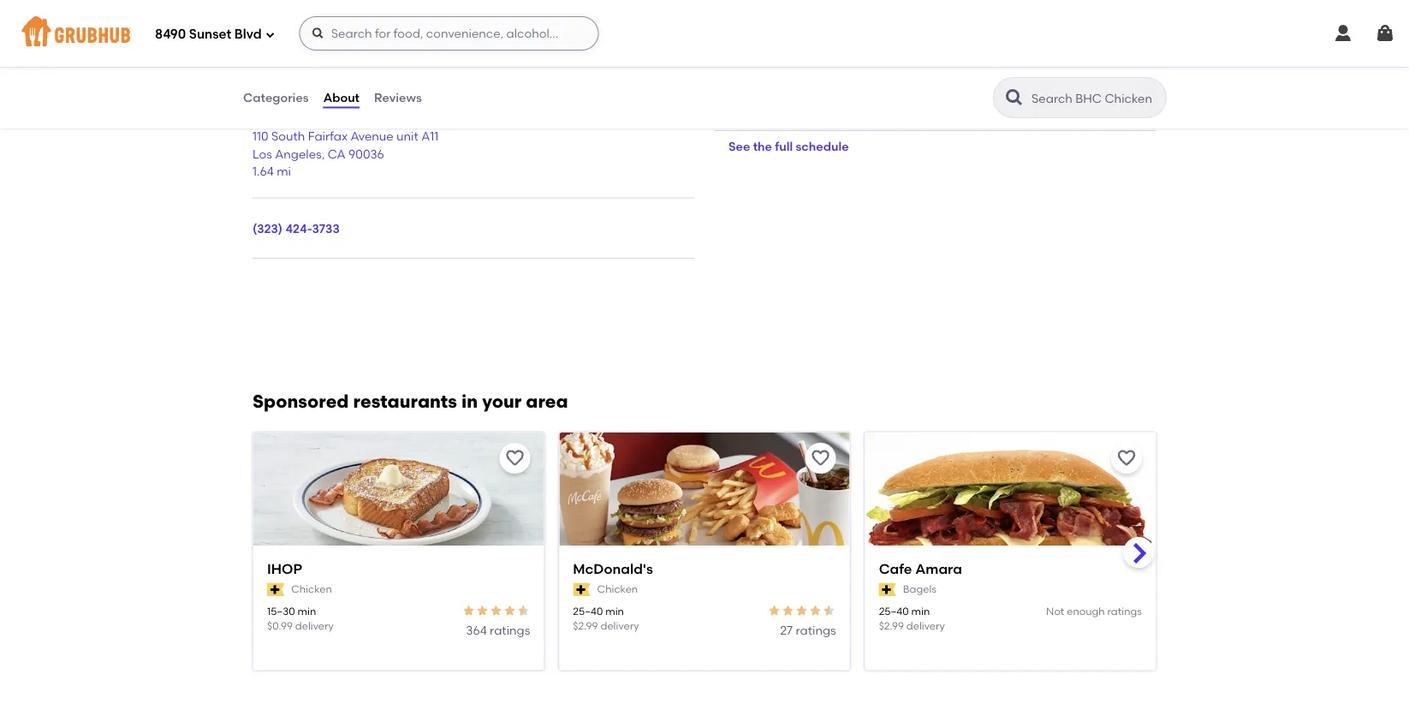 Task type: locate. For each thing, give the bounding box(es) containing it.
see the full schedule
[[729, 139, 849, 154]]

subscription pass image down cafe
[[879, 583, 897, 596]]

0 horizontal spatial 25–40
[[573, 605, 603, 617]]

chicken
[[291, 583, 332, 595], [597, 583, 638, 595]]

1 vertical spatial 10:00am–8:45pm
[[1044, 100, 1143, 115]]

about
[[323, 90, 360, 105]]

full
[[775, 139, 793, 154]]

delivery down mcdonald's
[[601, 620, 639, 632]]

2 min from the left
[[606, 605, 624, 617]]

1 horizontal spatial 25–40 min $2.99 delivery
[[879, 605, 945, 632]]

1 save this restaurant button from the left
[[500, 443, 530, 474]]

25–40 min $2.99 delivery down bagels
[[879, 605, 945, 632]]

min inside 15–30 min $0.99 delivery
[[298, 605, 316, 617]]

chicken up 15–30 min $0.99 delivery
[[291, 583, 332, 595]]

27
[[780, 623, 793, 638]]

25–40 min $2.99 delivery
[[573, 605, 639, 632], [879, 605, 945, 632]]

1 min from the left
[[298, 605, 316, 617]]

ratings right 27
[[796, 623, 837, 638]]

2 horizontal spatial save this restaurant button
[[1112, 443, 1143, 474]]

25–40 min $2.99 delivery for mcdonald's
[[573, 605, 639, 632]]

0 horizontal spatial min
[[298, 605, 316, 617]]

0 horizontal spatial 25–40 min $2.99 delivery
[[573, 605, 639, 632]]

delivery down bagels
[[907, 620, 945, 632]]

delivery inside 15–30 min $0.99 delivery
[[295, 620, 334, 632]]

15–30
[[267, 605, 295, 617]]

angeles
[[275, 146, 322, 161]]

(323)
[[253, 221, 283, 236]]

364 ratings
[[466, 623, 530, 638]]

2 horizontal spatial svg image
[[1376, 23, 1396, 44]]

delivery for ihop
[[295, 620, 334, 632]]

$2.99 down mcdonald's
[[573, 620, 598, 632]]

8490 sunset blvd
[[155, 27, 262, 42]]

25–40
[[573, 605, 603, 617], [879, 605, 909, 617]]

1 25–40 from the left
[[573, 605, 603, 617]]

area
[[526, 391, 568, 412]]

0 horizontal spatial delivery
[[295, 620, 334, 632]]

1 horizontal spatial delivery
[[601, 620, 639, 632]]

1 save this restaurant image from the left
[[505, 448, 525, 469]]

1 horizontal spatial save this restaurant image
[[811, 448, 831, 469]]

min down bagels
[[912, 605, 930, 617]]

1 horizontal spatial $2.99
[[879, 620, 904, 632]]

min for ihop
[[298, 605, 316, 617]]

0 horizontal spatial save this restaurant button
[[500, 443, 530, 474]]

2 25–40 from the left
[[879, 605, 909, 617]]

2 subscription pass image from the left
[[573, 583, 591, 596]]

delivery
[[295, 620, 334, 632], [601, 620, 639, 632], [907, 620, 945, 632]]

save this restaurant button
[[500, 443, 530, 474], [806, 443, 837, 474], [1112, 443, 1143, 474]]

categories
[[243, 90, 309, 105]]

cafe amara
[[879, 561, 963, 577]]

0 horizontal spatial $2.99
[[573, 620, 598, 632]]

3 subscription pass image from the left
[[879, 583, 897, 596]]

mi
[[277, 164, 291, 178]]

10:00am–8:45pm down delivery: 10:00am–8:45pm
[[1044, 100, 1143, 115]]

1 horizontal spatial subscription pass image
[[573, 583, 591, 596]]

25–40 for mcdonald's
[[573, 605, 603, 617]]

subscription pass image for cafe amara
[[879, 583, 897, 596]]

3 delivery from the left
[[907, 620, 945, 632]]

1 horizontal spatial ratings
[[796, 623, 837, 638]]

1 25–40 min $2.99 delivery from the left
[[573, 605, 639, 632]]

424-
[[286, 221, 312, 236]]

25–40 min $2.99 delivery down mcdonald's
[[573, 605, 639, 632]]

pickup:
[[999, 100, 1041, 115]]

2 $2.99 from the left
[[879, 620, 904, 632]]

ratings right enough
[[1108, 605, 1143, 617]]

min right "15–30"
[[298, 605, 316, 617]]

restaurants
[[353, 391, 457, 412]]

0 horizontal spatial chicken
[[291, 583, 332, 595]]

0 vertical spatial 10:00am–8:45pm
[[1044, 83, 1143, 98]]

1 subscription pass image from the left
[[267, 583, 285, 596]]

chicken down mcdonald's
[[597, 583, 638, 595]]

ihop
[[267, 561, 302, 577]]

blvd
[[235, 27, 262, 42]]

$2.99 for cafe amara
[[879, 620, 904, 632]]

2 horizontal spatial delivery
[[907, 620, 945, 632]]

0 horizontal spatial subscription pass image
[[267, 583, 285, 596]]

bagels
[[903, 583, 937, 595]]

save this restaurant image for ihop
[[505, 448, 525, 469]]

min
[[298, 605, 316, 617], [606, 605, 624, 617], [912, 605, 930, 617]]

save this restaurant button for cafe amara
[[1112, 443, 1143, 474]]

10:00am–8:45pm up pickup: 10:00am–8:45pm
[[1044, 83, 1143, 98]]

1 10:00am–8:45pm from the top
[[1044, 83, 1143, 98]]

0 horizontal spatial ratings
[[490, 623, 530, 638]]

$2.99
[[573, 620, 598, 632], [879, 620, 904, 632]]

not
[[1047, 605, 1065, 617]]

min for cafe amara
[[912, 605, 930, 617]]

schedule
[[796, 139, 849, 154]]

subscription pass image up "15–30"
[[267, 583, 285, 596]]

$2.99 for mcdonald's
[[573, 620, 598, 632]]

2 horizontal spatial subscription pass image
[[879, 583, 897, 596]]

3 min from the left
[[912, 605, 930, 617]]

1 horizontal spatial 25–40
[[879, 605, 909, 617]]

star icon image
[[462, 604, 476, 618], [476, 604, 489, 618], [489, 604, 503, 618], [503, 604, 517, 618], [517, 604, 530, 618], [517, 604, 530, 618], [768, 604, 782, 618], [782, 604, 795, 618], [795, 604, 809, 618], [809, 604, 823, 618], [823, 604, 837, 618], [823, 604, 837, 618]]

chicken for ihop
[[291, 583, 332, 595]]

1 horizontal spatial min
[[606, 605, 624, 617]]

svg image
[[1334, 23, 1354, 44], [1376, 23, 1396, 44], [265, 30, 276, 40]]

save this restaurant image
[[1117, 448, 1137, 469]]

delivery for mcdonald's
[[601, 620, 639, 632]]

10:00am–8:45pm for pickup: 10:00am–8:45pm
[[1044, 100, 1143, 115]]

0 horizontal spatial save this restaurant image
[[505, 448, 525, 469]]

amara
[[916, 561, 963, 577]]

2 delivery from the left
[[601, 620, 639, 632]]

2 save this restaurant button from the left
[[806, 443, 837, 474]]

delivery right $0.99
[[295, 620, 334, 632]]

south
[[272, 129, 305, 144]]

1 $2.99 from the left
[[573, 620, 598, 632]]

2 horizontal spatial min
[[912, 605, 930, 617]]

1 delivery from the left
[[295, 620, 334, 632]]

cafe amara link
[[879, 559, 1143, 579]]

ratings right 364
[[490, 623, 530, 638]]

0 horizontal spatial svg image
[[265, 30, 276, 40]]

25–40 down mcdonald's
[[573, 605, 603, 617]]

reviews
[[374, 90, 422, 105]]

110
[[253, 129, 269, 144]]

25–40 min $2.99 delivery for cafe amara
[[879, 605, 945, 632]]

1 horizontal spatial save this restaurant button
[[806, 443, 837, 474]]

10:00am–8:45pm
[[1044, 83, 1143, 98], [1044, 100, 1143, 115]]

2 chicken from the left
[[597, 583, 638, 595]]

25–40 down bagels
[[879, 605, 909, 617]]

unit
[[397, 129, 419, 144]]

ihop link
[[267, 559, 530, 579]]

fairfax
[[308, 129, 348, 144]]

1 chicken from the left
[[291, 583, 332, 595]]

3 save this restaurant button from the left
[[1112, 443, 1143, 474]]

10:00am–8:45pm for delivery: 10:00am–8:45pm
[[1044, 83, 1143, 98]]

in
[[462, 391, 478, 412]]

subscription pass image for ihop
[[267, 583, 285, 596]]

1 horizontal spatial chicken
[[597, 583, 638, 595]]

2 save this restaurant image from the left
[[811, 448, 831, 469]]

ratings for mcdonald's
[[796, 623, 837, 638]]

min down mcdonald's
[[606, 605, 624, 617]]

subscription pass image
[[267, 583, 285, 596], [573, 583, 591, 596], [879, 583, 897, 596]]

the
[[753, 139, 773, 154]]

2 25–40 min $2.99 delivery from the left
[[879, 605, 945, 632]]

ratings
[[1108, 605, 1143, 617], [490, 623, 530, 638], [796, 623, 837, 638]]

2 10:00am–8:45pm from the top
[[1044, 100, 1143, 115]]

$0.99
[[267, 620, 293, 632]]

categories button
[[242, 67, 310, 128]]

subscription pass image down mcdonald's
[[573, 583, 591, 596]]

save this restaurant image
[[505, 448, 525, 469], [811, 448, 831, 469]]

$2.99 down bagels
[[879, 620, 904, 632]]



Task type: vqa. For each thing, say whether or not it's contained in the screenshot.
Starbucks
no



Task type: describe. For each thing, give the bounding box(es) containing it.
enough
[[1067, 605, 1105, 617]]

cafe amara logo image
[[866, 433, 1156, 576]]

a11
[[422, 129, 439, 144]]

pickup: 10:00am–8:45pm
[[999, 100, 1143, 115]]

ihop logo image
[[254, 433, 544, 576]]

delivery:
[[993, 83, 1041, 98]]

sponsored
[[253, 391, 349, 412]]

mcdonald's logo image
[[560, 433, 850, 576]]

1 horizontal spatial svg image
[[1334, 23, 1354, 44]]

reviews button
[[373, 67, 423, 128]]

search icon image
[[1005, 87, 1025, 108]]

save this restaurant image for mcdonald's
[[811, 448, 831, 469]]

110 south fairfax avenue unit a11 los angeles , ca 90036 1.64 mi
[[253, 129, 439, 178]]

chicken for mcdonald's
[[597, 583, 638, 595]]

ratings for ihop
[[490, 623, 530, 638]]

subscription pass image for mcdonald's
[[573, 583, 591, 596]]

sunset
[[189, 27, 231, 42]]

delivery: 10:00am–8:45pm
[[993, 83, 1143, 98]]

svg image
[[312, 27, 325, 40]]

see the full schedule button
[[715, 131, 863, 162]]

los
[[253, 146, 272, 161]]

2 horizontal spatial ratings
[[1108, 605, 1143, 617]]

sponsored restaurants in your area
[[253, 391, 568, 412]]

avenue
[[351, 129, 394, 144]]

8490
[[155, 27, 186, 42]]

1.64
[[253, 164, 274, 178]]

15–30 min $0.99 delivery
[[267, 605, 334, 632]]

your
[[482, 391, 522, 412]]

save this restaurant button for ihop
[[500, 443, 530, 474]]

see
[[729, 139, 751, 154]]

,
[[322, 146, 325, 161]]

about button
[[323, 67, 361, 128]]

27 ratings
[[780, 623, 837, 638]]

cafe
[[879, 561, 912, 577]]

25–40 for cafe amara
[[879, 605, 909, 617]]

90036
[[349, 146, 384, 161]]

mcdonald's
[[573, 561, 653, 577]]

ca
[[328, 146, 346, 161]]

3733
[[312, 221, 340, 236]]

(323) 424-3733
[[253, 221, 340, 236]]

mcdonald's link
[[573, 559, 837, 579]]

main navigation navigation
[[0, 0, 1410, 67]]

not enough ratings
[[1047, 605, 1143, 617]]

save this restaurant button for mcdonald's
[[806, 443, 837, 474]]

364
[[466, 623, 487, 638]]

(323) 424-3733 button
[[253, 220, 340, 237]]

Search BHC Chicken search field
[[1030, 90, 1161, 106]]

delivery for cafe amara
[[907, 620, 945, 632]]

min for mcdonald's
[[606, 605, 624, 617]]

Search for food, convenience, alcohol... search field
[[300, 16, 599, 51]]



